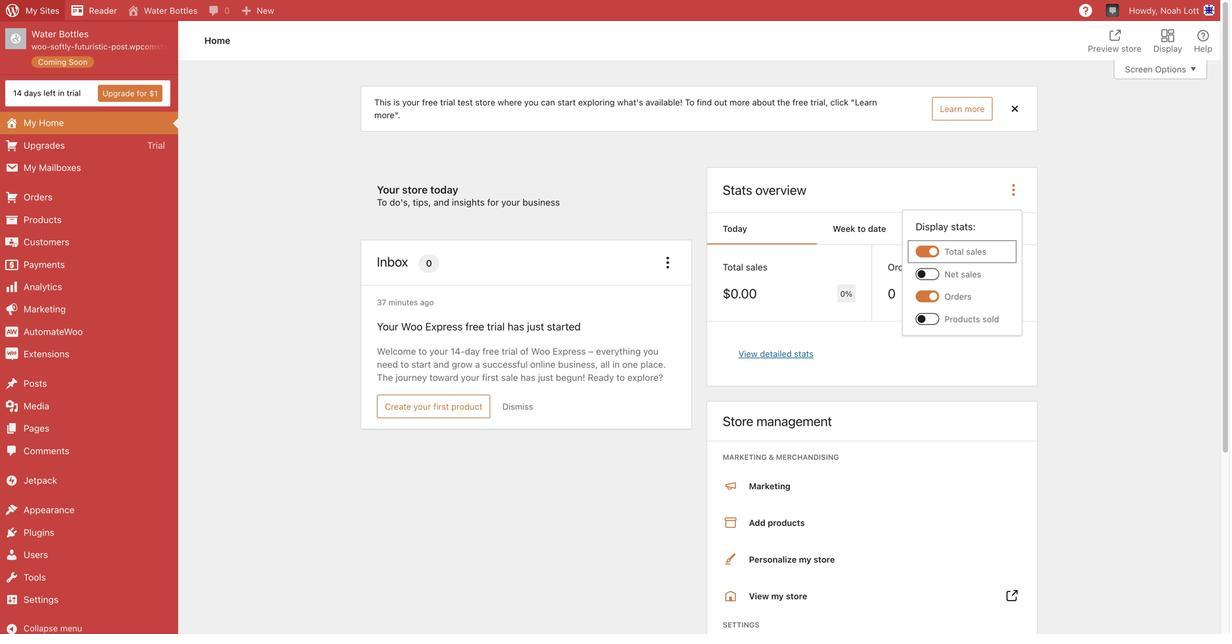 Task type: locate. For each thing, give the bounding box(es) containing it.
bottles left the 0 link
[[170, 6, 198, 15]]

0 vertical spatial products
[[24, 214, 62, 225]]

2 vertical spatial orders
[[945, 292, 972, 302]]

bottles inside the water bottles woo-softly-futuristic-post.wpcomstaging.com coming soon
[[59, 29, 89, 39]]

click
[[831, 97, 849, 107]]

toolbar navigation
[[0, 0, 1221, 24]]

1 vertical spatial your
[[377, 320, 399, 333]]

0 vertical spatial home
[[204, 35, 230, 46]]

and
[[434, 197, 450, 208], [434, 359, 450, 370]]

0 link
[[203, 0, 235, 21]]

free right 'day'
[[483, 346, 500, 357]]

0 horizontal spatial home
[[39, 117, 64, 128]]

first left product
[[434, 402, 449, 412]]

store inside button
[[1122, 44, 1142, 53]]

1 vertical spatial first
[[434, 402, 449, 412]]

woo down 37 minutes ago
[[401, 320, 423, 333]]

comments link
[[0, 440, 178, 462]]

tips,
[[413, 197, 431, 208]]

of
[[520, 346, 529, 357]]

0 horizontal spatial settings
[[24, 594, 59, 605]]

more right out
[[730, 97, 750, 107]]

your
[[377, 184, 400, 196], [377, 320, 399, 333]]

1 horizontal spatial my
[[799, 555, 812, 565]]

woo up online
[[531, 346, 550, 357]]

your for your woo express free trial has just started
[[377, 320, 399, 333]]

0 horizontal spatial orders
[[24, 192, 53, 203]]

products for products
[[24, 214, 62, 225]]

marketing
[[24, 304, 66, 315], [723, 453, 767, 462], [749, 482, 791, 491]]

my right personalize
[[799, 555, 812, 565]]

1 vertical spatial home
[[39, 117, 64, 128]]

your woo express free trial has just started
[[377, 320, 581, 333]]

appearance
[[24, 505, 75, 516]]

sites
[[40, 6, 60, 15]]

first left sale
[[482, 372, 499, 383]]

pages link
[[0, 418, 178, 440]]

display inside dropdown button
[[1154, 44, 1183, 53]]

2 horizontal spatial 0
[[888, 286, 896, 301]]

and down today
[[434, 197, 450, 208]]

1 and from the top
[[434, 197, 450, 208]]

2 date from the left
[[982, 224, 1000, 234]]

0 vertical spatial 0
[[225, 6, 230, 15]]

marketing for marketing link to the bottom
[[749, 482, 791, 491]]

express
[[426, 320, 463, 333], [553, 346, 586, 357]]

you left the can
[[525, 97, 539, 107]]

my inside the toolbar navigation
[[26, 6, 38, 15]]

dismiss this free trial informational banner. image
[[1009, 102, 1022, 115]]

0 vertical spatial just
[[527, 320, 545, 333]]

preview store button
[[1081, 21, 1150, 60]]

to right month
[[972, 224, 980, 234]]

"learn
[[851, 97, 878, 107]]

you
[[525, 97, 539, 107], [644, 346, 659, 357]]

1 horizontal spatial bottles
[[170, 6, 198, 15]]

has right sale
[[521, 372, 536, 383]]

1 horizontal spatial display
[[1154, 44, 1183, 53]]

add products
[[749, 518, 805, 528]]

water bottles woo-softly-futuristic-post.wpcomstaging.com coming soon
[[31, 29, 202, 67]]

stats:
[[952, 221, 976, 232]]

water up the post.wpcomstaging.com
[[144, 6, 167, 15]]

1 horizontal spatial date
[[982, 224, 1000, 234]]

0 vertical spatial my
[[799, 555, 812, 565]]

my down upgrades
[[24, 162, 36, 173]]

your up do's,
[[377, 184, 400, 196]]

tab list
[[1081, 21, 1221, 60], [707, 213, 1038, 245]]

0%
[[841, 289, 853, 299]]

stats
[[795, 349, 814, 359]]

trial for express
[[487, 320, 505, 333]]

express up business,
[[553, 346, 586, 357]]

0 vertical spatial first
[[482, 372, 499, 383]]

to right welcome
[[419, 346, 427, 357]]

just down online
[[538, 372, 554, 383]]

settings down view my store
[[723, 621, 760, 630]]

0 right 0%
[[888, 286, 896, 301]]

water
[[144, 6, 167, 15], [31, 29, 56, 39]]

my mailboxes
[[24, 162, 81, 173]]

orders down net sales
[[945, 292, 972, 302]]

0 horizontal spatial start
[[412, 359, 431, 370]]

my down personalize
[[772, 592, 784, 601]]

0 vertical spatial and
[[434, 197, 450, 208]]

for inside your store today to do's, tips, and insights for your business
[[487, 197, 499, 208]]

options
[[1156, 64, 1187, 74]]

display for display
[[1154, 44, 1183, 53]]

2 horizontal spatial orders
[[945, 292, 972, 302]]

0 vertical spatial you
[[525, 97, 539, 107]]

total sales up net sales
[[945, 247, 987, 257]]

bottles up the softly-
[[59, 29, 89, 39]]

1 vertical spatial 0
[[426, 258, 432, 269]]

0 horizontal spatial to
[[377, 197, 387, 208]]

lott
[[1184, 6, 1200, 15]]

in right left in the top left of the page
[[58, 89, 64, 98]]

0 vertical spatial orders
[[24, 192, 53, 203]]

store inside this is your free trial test store where you can start exploring what's available! to find out more about the free trial, click "learn more".
[[475, 97, 496, 107]]

1 vertical spatial water
[[31, 29, 56, 39]]

0 horizontal spatial first
[[434, 402, 449, 412]]

1 vertical spatial orders
[[888, 262, 917, 273]]

0 vertical spatial marketing
[[24, 304, 66, 315]]

home up upgrades
[[39, 117, 64, 128]]

products inside 'display stats:' menu
[[945, 314, 981, 324]]

1 horizontal spatial water
[[144, 6, 167, 15]]

1 vertical spatial total
[[723, 262, 744, 273]]

date for month to date
[[982, 224, 1000, 234]]

1 horizontal spatial 0
[[426, 258, 432, 269]]

1 vertical spatial to
[[377, 197, 387, 208]]

just up 'of'
[[527, 320, 545, 333]]

1 date from the left
[[869, 224, 887, 234]]

to right week
[[858, 224, 866, 234]]

sales right net at the right top of page
[[962, 269, 982, 279]]

1 horizontal spatial tab list
[[1081, 21, 1221, 60]]

0 horizontal spatial bottles
[[59, 29, 89, 39]]

products for products sold
[[945, 314, 981, 324]]

1 horizontal spatial settings
[[723, 621, 760, 630]]

analytics link
[[0, 276, 178, 298]]

is
[[394, 97, 400, 107]]

menu
[[60, 624, 82, 634]]

1 horizontal spatial you
[[644, 346, 659, 357]]

0 horizontal spatial express
[[426, 320, 463, 333]]

tab list containing preview store
[[1081, 21, 1221, 60]]

view my store
[[749, 592, 808, 601]]

week
[[833, 224, 856, 234]]

for right insights
[[487, 197, 499, 208]]

1 horizontal spatial express
[[553, 346, 586, 357]]

1 vertical spatial start
[[412, 359, 431, 370]]

choose which values to display image
[[1006, 182, 1022, 198]]

0 horizontal spatial water
[[31, 29, 56, 39]]

your inside your store today to do's, tips, and insights for your business
[[377, 184, 400, 196]]

posts link
[[0, 373, 178, 395]]

display up options
[[1154, 44, 1183, 53]]

more right learn
[[965, 104, 985, 114]]

1 vertical spatial just
[[538, 372, 554, 383]]

1 vertical spatial in
[[613, 359, 620, 370]]

marketing down &
[[749, 482, 791, 491]]

your inside your store today to do's, tips, and insights for your business
[[502, 197, 520, 208]]

my for my sites
[[26, 6, 38, 15]]

water up woo- at the top left
[[31, 29, 56, 39]]

orders inside 'display stats:' menu
[[945, 292, 972, 302]]

view left detailed
[[739, 349, 758, 359]]

home down the 0 link
[[204, 35, 230, 46]]

bottles inside the toolbar navigation
[[170, 6, 198, 15]]

water inside water bottles link
[[144, 6, 167, 15]]

total up $0.00
[[723, 262, 744, 273]]

0 vertical spatial to
[[685, 97, 695, 107]]

2 vertical spatial marketing
[[749, 482, 791, 491]]

products up customers
[[24, 214, 62, 225]]

start right the can
[[558, 97, 576, 107]]

add products link
[[707, 505, 1038, 541]]

my left sites
[[26, 6, 38, 15]]

marketing down "analytics"
[[24, 304, 66, 315]]

store right test
[[475, 97, 496, 107]]

0 horizontal spatial display
[[916, 221, 949, 232]]

to left do's,
[[377, 197, 387, 208]]

overview
[[756, 182, 807, 198]]

1 horizontal spatial in
[[613, 359, 620, 370]]

display for display stats:
[[916, 221, 949, 232]]

net sales
[[945, 269, 982, 279]]

0 vertical spatial total
[[945, 247, 964, 257]]

has up 'of'
[[508, 320, 525, 333]]

your store today to do's, tips, and insights for your business
[[377, 184, 560, 208]]

0 vertical spatial tab list
[[1081, 21, 1221, 60]]

1 your from the top
[[377, 184, 400, 196]]

0 vertical spatial display
[[1154, 44, 1183, 53]]

products left sold
[[945, 314, 981, 324]]

start up journey
[[412, 359, 431, 370]]

plugins
[[24, 527, 54, 538]]

1 vertical spatial tab list
[[707, 213, 1038, 245]]

sales up $0.00
[[746, 262, 768, 273]]

0 vertical spatial view
[[739, 349, 758, 359]]

your right is
[[402, 97, 420, 107]]

has
[[508, 320, 525, 333], [521, 372, 536, 383]]

bottles
[[170, 6, 198, 15], [59, 29, 89, 39]]

1 vertical spatial my
[[24, 117, 36, 128]]

view
[[739, 349, 758, 359], [749, 592, 770, 601]]

just
[[527, 320, 545, 333], [538, 372, 554, 383]]

$1
[[149, 89, 158, 98]]

view down personalize
[[749, 592, 770, 601]]

to
[[858, 224, 866, 234], [972, 224, 980, 234], [419, 346, 427, 357], [401, 359, 409, 370], [617, 372, 625, 383]]

upgrade for $1 button
[[98, 85, 163, 102]]

0 horizontal spatial you
[[525, 97, 539, 107]]

free up 'day'
[[466, 320, 485, 333]]

1 horizontal spatial first
[[482, 372, 499, 383]]

to for month
[[972, 224, 980, 234]]

personalize
[[749, 555, 797, 565]]

0 horizontal spatial woo
[[401, 320, 423, 333]]

mailboxes
[[39, 162, 81, 173]]

1 vertical spatial products
[[945, 314, 981, 324]]

2 your from the top
[[377, 320, 399, 333]]

1 horizontal spatial products
[[945, 314, 981, 324]]

store up screen in the right of the page
[[1122, 44, 1142, 53]]

express up 14-
[[426, 320, 463, 333]]

2 vertical spatial my
[[24, 162, 36, 173]]

0 vertical spatial express
[[426, 320, 463, 333]]

customers
[[24, 237, 70, 247]]

to left find
[[685, 97, 695, 107]]

water for water bottles woo-softly-futuristic-post.wpcomstaging.com coming soon
[[31, 29, 56, 39]]

orders down week to date button
[[888, 262, 917, 273]]

your down 37
[[377, 320, 399, 333]]

view detailed stats link
[[728, 338, 825, 370]]

marketing & merchandising
[[723, 453, 840, 462]]

trial inside the main menu navigation
[[67, 89, 81, 98]]

for left the $1
[[137, 89, 147, 98]]

today
[[723, 224, 748, 234]]

more
[[730, 97, 750, 107], [965, 104, 985, 114]]

1 horizontal spatial woo
[[531, 346, 550, 357]]

1 horizontal spatial to
[[685, 97, 695, 107]]

softly-
[[50, 42, 75, 51]]

0
[[225, 6, 230, 15], [426, 258, 432, 269], [888, 286, 896, 301]]

1 vertical spatial view
[[749, 592, 770, 601]]

14-
[[451, 346, 465, 357]]

0 horizontal spatial more
[[730, 97, 750, 107]]

my up upgrades
[[24, 117, 36, 128]]

1 horizontal spatial start
[[558, 97, 576, 107]]

trial inside this is your free trial test store where you can start exploring what's available! to find out more about the free trial, click "learn more".
[[440, 97, 455, 107]]

your left business
[[502, 197, 520, 208]]

jetpack
[[24, 475, 57, 486]]

0 vertical spatial settings
[[24, 594, 59, 605]]

more inside this is your free trial test store where you can start exploring what's available! to find out more about the free trial, click "learn more".
[[730, 97, 750, 107]]

0 right inbox
[[426, 258, 432, 269]]

begun!
[[556, 372, 586, 383]]

display
[[1154, 44, 1183, 53], [916, 221, 949, 232]]

first inside welcome to your 14-day free trial of woo express – everything you need to start and grow a successful online business, all in one place. the journey toward your first sale has just begun! ready to explore?
[[482, 372, 499, 383]]

0 left the new "link"
[[225, 6, 230, 15]]

0 horizontal spatial date
[[869, 224, 887, 234]]

1 vertical spatial marketing
[[723, 453, 767, 462]]

to for welcome
[[419, 346, 427, 357]]

0 horizontal spatial marketing link
[[0, 298, 178, 321]]

first
[[482, 372, 499, 383], [434, 402, 449, 412]]

1 horizontal spatial orders
[[888, 262, 917, 273]]

bottles for water bottles
[[170, 6, 198, 15]]

date right stats:
[[982, 224, 1000, 234]]

store down personalize my store
[[786, 592, 808, 601]]

0 horizontal spatial in
[[58, 89, 64, 98]]

you inside this is your free trial test store where you can start exploring what's available! to find out more about the free trial, click "learn more".
[[525, 97, 539, 107]]

orders link
[[0, 186, 178, 209]]

reader link
[[65, 0, 122, 21]]

1 vertical spatial woo
[[531, 346, 550, 357]]

marketing inside the main menu navigation
[[24, 304, 66, 315]]

your woo express free trial has just started link
[[377, 319, 581, 335]]

1 vertical spatial for
[[487, 197, 499, 208]]

1 vertical spatial and
[[434, 359, 450, 370]]

1 vertical spatial marketing link
[[707, 468, 1038, 505]]

1 horizontal spatial home
[[204, 35, 230, 46]]

1 horizontal spatial total sales
[[945, 247, 987, 257]]

display left stats:
[[916, 221, 949, 232]]

0 vertical spatial my
[[26, 6, 38, 15]]

month to date button
[[928, 213, 1038, 244]]

store up tips,
[[402, 184, 428, 196]]

water inside the water bottles woo-softly-futuristic-post.wpcomstaging.com coming soon
[[31, 29, 56, 39]]

1 vertical spatial display
[[916, 221, 949, 232]]

total sales up $0.00
[[723, 262, 768, 273]]

comments
[[24, 446, 69, 456]]

settings link
[[0, 589, 178, 611]]

1 vertical spatial my
[[772, 592, 784, 601]]

0 horizontal spatial 0
[[225, 6, 230, 15]]

1 vertical spatial express
[[553, 346, 586, 357]]

0 horizontal spatial products
[[24, 214, 62, 225]]

date right week
[[869, 224, 887, 234]]

1 horizontal spatial total
[[945, 247, 964, 257]]

you up the place.
[[644, 346, 659, 357]]

home inside the main menu navigation
[[39, 117, 64, 128]]

and inside welcome to your 14-day free trial of woo express – everything you need to start and grow a successful online business, all in one place. the journey toward your first sale has just begun! ready to explore?
[[434, 359, 450, 370]]

my for my mailboxes
[[24, 162, 36, 173]]

view for view detailed stats
[[739, 349, 758, 359]]

the
[[377, 372, 393, 383]]

1 vertical spatial bottles
[[59, 29, 89, 39]]

0 horizontal spatial for
[[137, 89, 147, 98]]

0 vertical spatial for
[[137, 89, 147, 98]]

out
[[715, 97, 728, 107]]

settings down tools
[[24, 594, 59, 605]]

welcome
[[377, 346, 416, 357]]

products inside products link
[[24, 214, 62, 225]]

marketing left &
[[723, 453, 767, 462]]

customers link
[[0, 231, 178, 253]]

1 vertical spatial total sales
[[723, 262, 768, 273]]

0 vertical spatial start
[[558, 97, 576, 107]]

2 vertical spatial 0
[[888, 286, 896, 301]]

in inside navigation
[[58, 89, 64, 98]]

2 and from the top
[[434, 359, 450, 370]]

learn more
[[941, 104, 985, 114]]

0 vertical spatial water
[[144, 6, 167, 15]]

today button
[[707, 213, 818, 244]]

0 horizontal spatial tab list
[[707, 213, 1038, 245]]

0 horizontal spatial my
[[772, 592, 784, 601]]

products
[[24, 214, 62, 225], [945, 314, 981, 324]]

in right all
[[613, 359, 620, 370]]

0 vertical spatial total sales
[[945, 247, 987, 257]]

orders down the my mailboxes
[[24, 192, 53, 203]]

upgrade
[[103, 89, 135, 98]]

start inside this is your free trial test store where you can start exploring what's available! to find out more about the free trial, click "learn more".
[[558, 97, 576, 107]]

and up the toward
[[434, 359, 450, 370]]

total up net at the right top of page
[[945, 247, 964, 257]]

37 minutes ago
[[377, 298, 434, 307]]

display inside menu
[[916, 221, 949, 232]]

has inside welcome to your 14-day free trial of woo express – everything you need to start and grow a successful online business, all in one place. the journey toward your first sale has just begun! ready to explore?
[[521, 372, 536, 383]]

extensions
[[24, 349, 69, 360]]



Task type: describe. For each thing, give the bounding box(es) containing it.
stats overview
[[723, 182, 807, 198]]

trial for left
[[67, 89, 81, 98]]

this is your free trial test store where you can start exploring what's available! to find out more about the free trial, click "learn more".
[[375, 97, 878, 120]]

trial inside welcome to your 14-day free trial of woo express – everything you need to start and grow a successful online business, all in one place. the journey toward your first sale has just begun! ready to explore?
[[502, 346, 518, 357]]

0 inside the toolbar navigation
[[225, 6, 230, 15]]

preview store
[[1089, 44, 1142, 53]]

view for view my store
[[749, 592, 770, 601]]

month
[[943, 224, 969, 234]]

trial
[[147, 140, 165, 151]]

0 vertical spatial marketing link
[[0, 298, 178, 321]]

all
[[601, 359, 610, 370]]

0 vertical spatial woo
[[401, 320, 423, 333]]

collapse menu
[[24, 624, 82, 634]]

ago
[[420, 298, 434, 307]]

store inside your store today to do's, tips, and insights for your business
[[402, 184, 428, 196]]

0 horizontal spatial total sales
[[723, 262, 768, 273]]

display stats:
[[916, 221, 976, 232]]

can
[[541, 97, 555, 107]]

display stats: menu
[[908, 216, 1017, 330]]

my for my home
[[24, 117, 36, 128]]

tab list containing today
[[707, 213, 1038, 245]]

your inside this is your free trial test store where you can start exploring what's available! to find out more about the free trial, click "learn more".
[[402, 97, 420, 107]]

successful
[[483, 359, 528, 370]]

store right personalize
[[814, 555, 835, 565]]

my home link
[[0, 112, 178, 134]]

and inside your store today to do's, tips, and insights for your business
[[434, 197, 450, 208]]

store management
[[723, 414, 833, 429]]

detailed
[[760, 349, 792, 359]]

to for week
[[858, 224, 866, 234]]

left
[[44, 89, 56, 98]]

soon
[[69, 57, 88, 67]]

0 vertical spatial has
[[508, 320, 525, 333]]

&
[[769, 453, 775, 462]]

howdy, noah lott
[[1130, 6, 1200, 15]]

management
[[757, 414, 833, 429]]

start inside welcome to your 14-day free trial of woo express – everything you need to start and grow a successful online business, all in one place. the journey toward your first sale has just begun! ready to explore?
[[412, 359, 431, 370]]

my for view
[[772, 592, 784, 601]]

inbox notes options image
[[660, 255, 676, 271]]

started
[[547, 320, 581, 333]]

help
[[1195, 44, 1213, 53]]

14 days left in trial
[[13, 89, 81, 98]]

jetpack link
[[0, 470, 178, 492]]

free right is
[[422, 97, 438, 107]]

express inside welcome to your 14-day free trial of woo express – everything you need to start and grow a successful online business, all in one place. the journey toward your first sale has just begun! ready to explore?
[[553, 346, 586, 357]]

create your first product link
[[377, 395, 491, 418]]

upgrades
[[24, 140, 65, 151]]

test
[[458, 97, 473, 107]]

my for personalize
[[799, 555, 812, 565]]

payments link
[[0, 253, 178, 276]]

your for your store today to do's, tips, and insights for your business
[[377, 184, 400, 196]]

month to date
[[943, 224, 1000, 234]]

need
[[377, 359, 398, 370]]

screen options
[[1126, 64, 1187, 74]]

where
[[498, 97, 522, 107]]

sold
[[983, 314, 1000, 324]]

0 for orders
[[888, 286, 896, 301]]

post.wpcomstaging.com
[[111, 42, 202, 51]]

collapse
[[24, 624, 58, 634]]

pages
[[24, 423, 49, 434]]

trial for your
[[440, 97, 455, 107]]

water for water bottles
[[144, 6, 167, 15]]

your down a
[[461, 372, 480, 383]]

to inside this is your free trial test store where you can start exploring what's available! to find out more about the free trial, click "learn more".
[[685, 97, 695, 107]]

to down 'one'
[[617, 372, 625, 383]]

marketing for top marketing link
[[24, 304, 66, 315]]

products link
[[0, 209, 178, 231]]

free inside welcome to your 14-day free trial of woo express – everything you need to start and grow a successful online business, all in one place. the journey toward your first sale has just begun! ready to explore?
[[483, 346, 500, 357]]

for inside button
[[137, 89, 147, 98]]

$0.00
[[723, 286, 757, 301]]

your left 14-
[[430, 346, 448, 357]]

view detailed stats
[[739, 349, 814, 359]]

what's
[[618, 97, 644, 107]]

sales down month to date
[[967, 247, 987, 257]]

posts
[[24, 378, 47, 389]]

grow
[[452, 359, 473, 370]]

toward
[[430, 372, 459, 383]]

days
[[24, 89, 41, 98]]

exploring
[[579, 97, 615, 107]]

woo inside welcome to your 14-day free trial of woo express – everything you need to start and grow a successful online business, all in one place. the journey toward your first sale has just begun! ready to explore?
[[531, 346, 550, 357]]

just inside welcome to your 14-day free trial of woo express – everything you need to start and grow a successful online business, all in one place. the journey toward your first sale has just begun! ready to explore?
[[538, 372, 554, 383]]

insights
[[452, 197, 485, 208]]

business,
[[558, 359, 598, 370]]

date for week to date
[[869, 224, 887, 234]]

products sold
[[945, 314, 1000, 324]]

sale
[[501, 372, 518, 383]]

view my store link
[[707, 578, 1038, 615]]

woo-
[[31, 42, 50, 51]]

0 for inbox
[[426, 258, 432, 269]]

you inside welcome to your 14-day free trial of woo express – everything you need to start and grow a successful online business, all in one place. the journey toward your first sale has just begun! ready to explore?
[[644, 346, 659, 357]]

37
[[377, 298, 387, 307]]

find
[[697, 97, 712, 107]]

in inside welcome to your 14-day free trial of woo express – everything you need to start and grow a successful online business, all in one place. the journey toward your first sale has just begun! ready to explore?
[[613, 359, 620, 370]]

bottles for water bottles woo-softly-futuristic-post.wpcomstaging.com coming soon
[[59, 29, 89, 39]]

coming
[[38, 57, 66, 67]]

settings inside the main menu navigation
[[24, 594, 59, 605]]

automatewoo link
[[0, 321, 178, 343]]

notification image
[[1108, 5, 1119, 15]]

free right the on the top
[[793, 97, 809, 107]]

screen options button
[[1115, 60, 1208, 79]]

noah
[[1161, 6, 1182, 15]]

create
[[385, 402, 411, 412]]

tools link
[[0, 566, 178, 589]]

new
[[257, 6, 274, 15]]

appearance link
[[0, 499, 178, 522]]

orders inside the main menu navigation
[[24, 192, 53, 203]]

to up journey
[[401, 359, 409, 370]]

display button
[[1150, 21, 1187, 60]]

the
[[778, 97, 791, 107]]

screen
[[1126, 64, 1153, 74]]

1 vertical spatial settings
[[723, 621, 760, 630]]

my home
[[24, 117, 64, 128]]

extensions link
[[0, 343, 178, 366]]

total sales inside 'display stats:' menu
[[945, 247, 987, 257]]

automatewoo
[[24, 326, 83, 337]]

upgrade for $1
[[103, 89, 158, 98]]

your right 'create'
[[414, 402, 431, 412]]

product
[[452, 402, 483, 412]]

more".
[[375, 110, 400, 120]]

–
[[589, 346, 594, 357]]

store
[[723, 414, 754, 429]]

net
[[945, 269, 959, 279]]

one
[[623, 359, 638, 370]]

a
[[475, 359, 480, 370]]

collapse menu button
[[0, 618, 178, 634]]

plugins link
[[0, 522, 178, 544]]

1 horizontal spatial more
[[965, 104, 985, 114]]

total inside 'display stats:' menu
[[945, 247, 964, 257]]

main menu navigation
[[0, 21, 202, 634]]

my sites link
[[0, 0, 65, 21]]

to inside your store today to do's, tips, and insights for your business
[[377, 197, 387, 208]]



Task type: vqa. For each thing, say whether or not it's contained in the screenshot.
THE OPT-INS link
no



